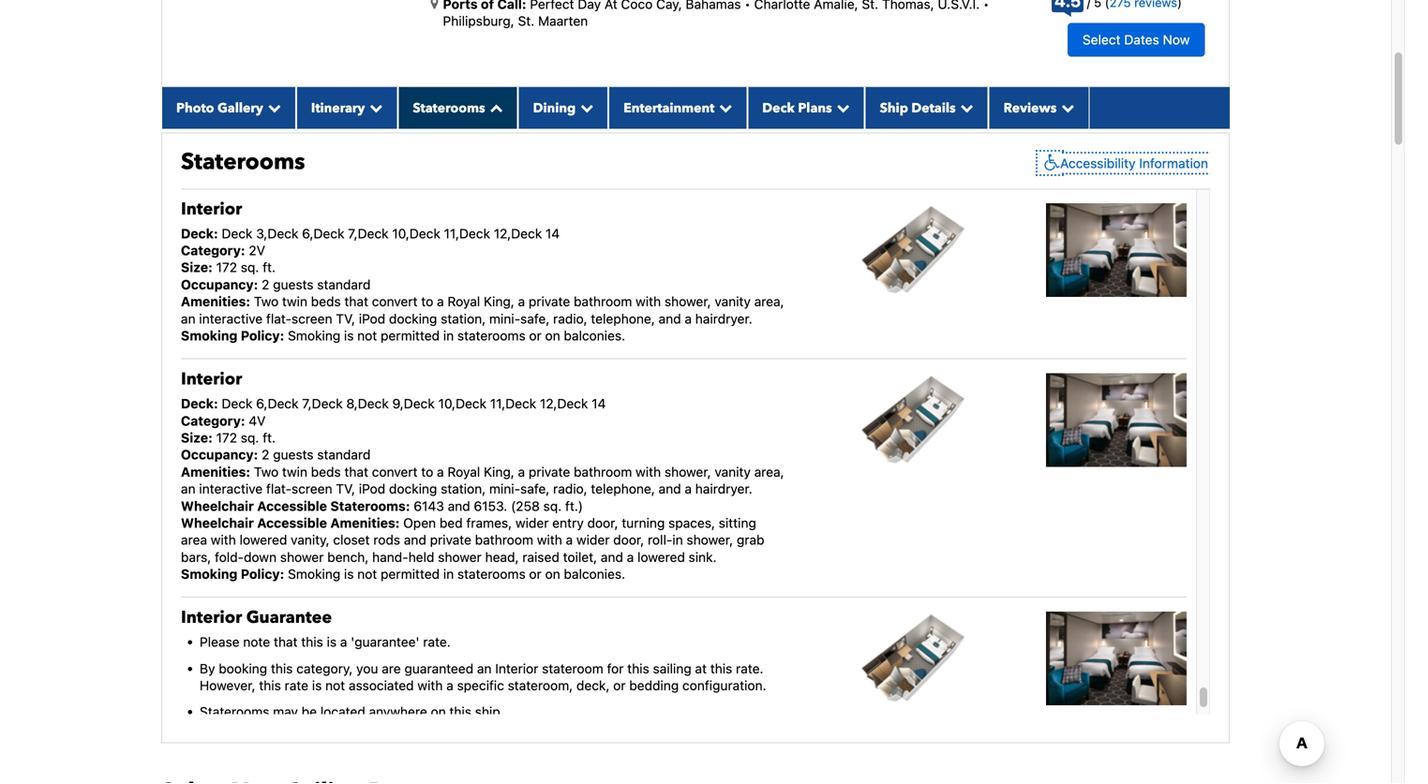 Task type: vqa. For each thing, say whether or not it's contained in the screenshot.
the bottommost Your
no



Task type: locate. For each thing, give the bounding box(es) containing it.
this left ship.
[[449, 705, 471, 720]]

2 two from the top
[[254, 464, 279, 480]]

occupancy: for 4v
[[181, 447, 258, 463]]

2 tv, from the top
[[336, 481, 355, 497]]

st.
[[518, 13, 535, 29]]

0 vertical spatial permitted
[[381, 328, 440, 344]]

door, right entry
[[587, 516, 618, 531]]

0 horizontal spatial 14
[[546, 226, 560, 241]]

0 vertical spatial 7,deck
[[348, 226, 389, 241]]

vanity inside two twin beds that convert to a royal king, a private bathroom with shower, vanity area, an interactive flat-screen tv, ipod docking station, mini-safe, radio, telephone, and a hairdryer. wheelchair accessible staterooms: 6143 and 6153. (258 sq. ft.) wheelchair accessible amenities:
[[715, 464, 751, 480]]

2 chevron down image from the left
[[365, 101, 383, 114]]

occupancy: down the 4v
[[181, 447, 258, 463]]

guests inside category: 4v size: 172 sq. ft. occupancy: 2 guests standard amenities:
[[273, 447, 314, 463]]

in up interior deck: deck 6,deck 7,deck 8,deck 9,deck 10,deck 11,deck 12,deck 14
[[443, 328, 454, 344]]

0 vertical spatial accessible
[[257, 498, 327, 514]]

docking up interior deck: deck 6,deck 7,deck 8,deck 9,deck 10,deck 11,deck 12,deck 14
[[389, 311, 437, 326]]

to inside two twin beds that convert to a royal king, a private bathroom with shower, vanity area, an interactive flat-screen tv, ipod docking station, mini-safe, radio, telephone, and a hairdryer. wheelchair accessible staterooms: 6143 and 6153. (258 sq. ft.) wheelchair accessible amenities:
[[421, 464, 433, 480]]

interior for interior guarantee
[[181, 607, 242, 630]]

radio, inside two twin beds that convert to a royal king, a private bathroom with shower, vanity area, an interactive flat-screen tv, ipod docking station, mini-safe, radio, telephone, and a hairdryer. wheelchair accessible staterooms: 6143 and 6153. (258 sq. ft.) wheelchair accessible amenities:
[[553, 481, 587, 497]]

2 down '2v'
[[262, 277, 269, 292]]

ft. inside category: 4v size: 172 sq. ft. occupancy: 2 guests standard amenities:
[[263, 430, 276, 446]]

convert
[[372, 294, 418, 309], [372, 464, 418, 480]]

policy: down category: 2v size: 172 sq. ft. occupancy: 2 guests standard amenities:
[[241, 328, 284, 344]]

0 vertical spatial an
[[181, 311, 196, 326]]

two down the 4v
[[254, 464, 279, 480]]

vanity,
[[291, 533, 330, 548]]

1 vertical spatial standard
[[317, 447, 371, 463]]

area,
[[754, 294, 784, 309], [754, 464, 784, 480]]

1 vertical spatial 14
[[592, 396, 606, 412]]

1 station, from the top
[[441, 311, 486, 326]]

1 vertical spatial ipod
[[359, 481, 385, 497]]

ship details
[[880, 99, 956, 117]]

lowered up down
[[240, 533, 287, 548]]

11,deck
[[444, 226, 490, 241], [490, 396, 536, 412]]

flat- inside two twin beds that convert to a royal king, a private bathroom with shower, vanity area, an interactive flat-screen tv, ipod docking station, mini-safe, radio, telephone, and a hairdryer. wheelchair accessible staterooms: 6143 and 6153. (258 sq. ft.) wheelchair accessible amenities:
[[266, 481, 292, 497]]

is
[[344, 328, 354, 344], [344, 567, 354, 582], [327, 635, 337, 650], [312, 678, 322, 694]]

1 safe, from the top
[[520, 311, 550, 326]]

that down "interior deck: deck 3,deck 6,deck 7,deck 10,deck 11,deck 12,deck 14"
[[344, 294, 368, 309]]

2 twin from the top
[[282, 464, 307, 480]]

0 vertical spatial hairdryer.
[[695, 311, 752, 326]]

1 vertical spatial 10,deck
[[438, 396, 487, 412]]

shower,
[[665, 294, 711, 309], [665, 464, 711, 480], [687, 533, 733, 548]]

2 for 2v
[[262, 277, 269, 292]]

1 beds from the top
[[311, 294, 341, 309]]

photo gallery
[[176, 99, 263, 117]]

hairdryer. for two twin beds that convert to a royal king, a private bathroom with shower, vanity area, an interactive flat-screen tv, ipod docking station, mini-safe, radio, telephone, and a hairdryer. smoking policy: smoking is not permitted in staterooms or on balconies.
[[695, 311, 752, 326]]

1 chevron down image from the left
[[263, 101, 281, 114]]

interior
[[181, 198, 242, 221], [181, 368, 242, 391], [181, 607, 242, 630], [495, 661, 538, 677]]

chevron down image for entertainment
[[715, 101, 732, 114]]

in down spaces,
[[672, 533, 683, 548]]

1 vanity from the top
[[715, 294, 751, 309]]

0 vertical spatial staterooms
[[413, 99, 485, 117]]

guests up vanity,
[[273, 447, 314, 463]]

permitted up interior deck: deck 6,deck 7,deck 8,deck 9,deck 10,deck 11,deck 12,deck 14
[[381, 328, 440, 344]]

deck: left 3,deck
[[181, 226, 218, 241]]

you
[[356, 661, 378, 677]]

reviews button
[[989, 87, 1090, 129]]

telephone, inside two twin beds that convert to a royal king, a private bathroom with shower, vanity area, an interactive flat-screen tv, ipod docking station, mini-safe, radio, telephone, and a hairdryer. wheelchair accessible staterooms: 6143 and 6153. (258 sq. ft.) wheelchair accessible amenities:
[[591, 481, 655, 497]]

royal inside two twin beds that convert to a royal king, a private bathroom with shower, vanity area, an interactive flat-screen tv, ipod docking station, mini-safe, radio, telephone, and a hairdryer. wheelchair accessible staterooms: 6143 and 6153. (258 sq. ft.) wheelchair accessible amenities:
[[448, 464, 480, 480]]

permitted
[[381, 328, 440, 344], [381, 567, 440, 582]]

chevron down image inside itinerary dropdown button
[[365, 101, 383, 114]]

1 vertical spatial on
[[545, 567, 560, 582]]

vanity inside two twin beds that convert to a royal king, a private bathroom with shower, vanity area, an interactive flat-screen tv, ipod docking station, mini-safe, radio, telephone, and a hairdryer. smoking policy: smoking is not permitted in staterooms or on balconies.
[[715, 294, 751, 309]]

2
[[262, 277, 269, 292], [262, 447, 269, 463]]

1 vertical spatial private
[[529, 464, 570, 480]]

0 vertical spatial private
[[529, 294, 570, 309]]

1 permitted from the top
[[381, 328, 440, 344]]

1 vertical spatial mini-
[[489, 481, 520, 497]]

11,deck down two twin beds that convert to a royal king, a private bathroom with shower, vanity area, an interactive flat-screen tv, ipod docking station, mini-safe, radio, telephone, and a hairdryer. smoking policy: smoking is not permitted in staterooms or on balconies.
[[490, 396, 536, 412]]

2 area, from the top
[[754, 464, 784, 480]]

deck plans
[[762, 99, 832, 117]]

in
[[443, 328, 454, 344], [672, 533, 683, 548], [443, 567, 454, 582]]

chevron down image inside the photo gallery dropdown button
[[263, 101, 281, 114]]

convert inside two twin beds that convert to a royal king, a private bathroom with shower, vanity area, an interactive flat-screen tv, ipod docking station, mini-safe, radio, telephone, and a hairdryer. smoking policy: smoking is not permitted in staterooms or on balconies.
[[372, 294, 418, 309]]

interior up please
[[181, 607, 242, 630]]

occupancy:
[[181, 277, 258, 292], [181, 447, 258, 463]]

2 staterooms from the top
[[457, 567, 526, 582]]

1 docking from the top
[[389, 311, 437, 326]]

amenities: down "staterooms:"
[[330, 516, 400, 531]]

1 vertical spatial shower,
[[665, 464, 711, 480]]

7,deck left 8,deck in the bottom of the page
[[302, 396, 343, 412]]

1 2 from the top
[[262, 277, 269, 292]]

is up interior deck: deck 6,deck 7,deck 8,deck 9,deck 10,deck 11,deck 12,deck 14
[[344, 328, 354, 344]]

staterooms down philipsburg,
[[413, 99, 485, 117]]

0 vertical spatial wheelchair
[[181, 498, 254, 514]]

0 vertical spatial staterooms
[[457, 328, 526, 344]]

1 vertical spatial docking
[[389, 481, 437, 497]]

sq. inside category: 2v size: 172 sq. ft. occupancy: 2 guests standard amenities:
[[241, 260, 259, 275]]

2 beds from the top
[[311, 464, 341, 480]]

2 size: from the top
[[181, 430, 213, 446]]

1 telephone, from the top
[[591, 311, 655, 326]]

2 mini- from the top
[[489, 481, 520, 497]]

staterooms for staterooms may be located anywhere on this ship.
[[200, 705, 269, 720]]

4 chevron down image from the left
[[715, 101, 732, 114]]

1 flat- from the top
[[266, 311, 292, 326]]

interactive
[[199, 311, 263, 326], [199, 481, 263, 497]]

1 standard from the top
[[317, 277, 371, 292]]

is inside by booking this category, you are guaranteed an interior stateroom for this sailing at this rate. however, this rate is not associated with a specific stateroom, deck, or bedding configuration.
[[312, 678, 322, 694]]

0 horizontal spatial 6,deck
[[256, 396, 299, 412]]

2 vertical spatial sq.
[[543, 498, 562, 514]]

2 2 from the top
[[262, 447, 269, 463]]

to for permitted
[[421, 294, 433, 309]]

2 safe, from the top
[[520, 481, 550, 497]]

that up "staterooms:"
[[344, 464, 368, 480]]

amenities: down the 4v
[[181, 464, 250, 480]]

in down the bed
[[443, 567, 454, 582]]

0 vertical spatial 6,deck
[[302, 226, 344, 241]]

'guarantee'
[[351, 635, 419, 650]]

that down guarantee
[[274, 635, 298, 650]]

chevron down image left ship
[[832, 101, 850, 114]]

twin inside two twin beds that convert to a royal king, a private bathroom with shower, vanity area, an interactive flat-screen tv, ipod docking station, mini-safe, radio, telephone, and a hairdryer. wheelchair accessible staterooms: 6143 and 6153. (258 sq. ft.) wheelchair accessible amenities:
[[282, 464, 307, 480]]

0 vertical spatial convert
[[372, 294, 418, 309]]

0 vertical spatial 172
[[216, 260, 237, 275]]

0 horizontal spatial shower
[[280, 550, 324, 565]]

station, for 6153.
[[441, 481, 486, 497]]

beds down "interior deck: deck 3,deck 6,deck 7,deck 10,deck 11,deck 12,deck 14"
[[311, 294, 341, 309]]

flat- down category: 2v size: 172 sq. ft. occupancy: 2 guests standard amenities:
[[266, 311, 292, 326]]

2 to from the top
[[421, 464, 433, 480]]

1 vertical spatial or
[[529, 567, 542, 582]]

sq. down the 4v
[[241, 430, 259, 446]]

tv, inside two twin beds that convert to a royal king, a private bathroom with shower, vanity area, an interactive flat-screen tv, ipod docking station, mini-safe, radio, telephone, and a hairdryer. wheelchair accessible staterooms: 6143 and 6153. (258 sq. ft.) wheelchair accessible amenities:
[[336, 481, 355, 497]]

1 accessible from the top
[[257, 498, 327, 514]]

tv, inside two twin beds that convert to a royal king, a private bathroom with shower, vanity area, an interactive flat-screen tv, ipod docking station, mini-safe, radio, telephone, and a hairdryer. smoking policy: smoking is not permitted in staterooms or on balconies.
[[336, 311, 355, 326]]

1 vertical spatial 11,deck
[[490, 396, 536, 412]]

philipsburg, st. maarten
[[443, 13, 588, 29]]

size: inside category: 2v size: 172 sq. ft. occupancy: 2 guests standard amenities:
[[181, 260, 213, 275]]

guests inside category: 2v size: 172 sq. ft. occupancy: 2 guests standard amenities:
[[273, 277, 314, 292]]

bathroom
[[574, 294, 632, 309], [574, 464, 632, 480], [475, 533, 533, 548]]

bathroom inside open bed frames, wider entry door, turning spaces, sitting area with lowered vanity, closet rods and private bathroom with a wider door, roll-in shower, grab bars, fold-down shower bench, hand-held shower head, raised toilet, and a lowered sink. smoking policy: smoking is not permitted in staterooms or on balconies.
[[475, 533, 533, 548]]

shower down vanity,
[[280, 550, 324, 565]]

flat- for policy:
[[266, 311, 292, 326]]

0 vertical spatial that
[[344, 294, 368, 309]]

telephone,
[[591, 311, 655, 326], [591, 481, 655, 497]]

two for policy:
[[254, 294, 279, 309]]

anywhere
[[369, 705, 427, 720]]

occupancy: inside category: 2v size: 172 sq. ft. occupancy: 2 guests standard amenities:
[[181, 277, 258, 292]]

this up rate
[[271, 661, 293, 677]]

docking inside two twin beds that convert to a royal king, a private bathroom with shower, vanity area, an interactive flat-screen tv, ipod docking station, mini-safe, radio, telephone, and a hairdryer. wheelchair accessible staterooms: 6143 and 6153. (258 sq. ft.) wheelchair accessible amenities:
[[389, 481, 437, 497]]

beds up "staterooms:"
[[311, 464, 341, 480]]

occupancy: down '2v'
[[181, 277, 258, 292]]

an inside by booking this category, you are guaranteed an interior stateroom for this sailing at this rate. however, this rate is not associated with a specific stateroom, deck, or bedding configuration.
[[477, 661, 492, 677]]

1 horizontal spatial 14
[[592, 396, 606, 412]]

not down "category,"
[[325, 678, 345, 694]]

chevron up image
[[485, 101, 503, 114]]

turning
[[622, 516, 665, 531]]

lowered down roll-
[[637, 550, 685, 565]]

172 for 2v
[[216, 260, 237, 275]]

interactive inside two twin beds that convert to a royal king, a private bathroom with shower, vanity area, an interactive flat-screen tv, ipod docking station, mini-safe, radio, telephone, and a hairdryer. smoking policy: smoking is not permitted in staterooms or on balconies.
[[199, 311, 263, 326]]

staterooms main content
[[152, 0, 1239, 784]]

chevron down image inside deck plans dropdown button
[[832, 101, 850, 114]]

1 vertical spatial beds
[[311, 464, 341, 480]]

standard inside category: 4v size: 172 sq. ft. occupancy: 2 guests standard amenities:
[[317, 447, 371, 463]]

wider down (258
[[516, 516, 549, 531]]

2 shower from the left
[[438, 550, 482, 565]]

staterooms
[[413, 99, 485, 117], [181, 147, 305, 177], [200, 705, 269, 720]]

2 hairdryer. from the top
[[695, 481, 752, 497]]

1 size: from the top
[[181, 260, 213, 275]]

2 docking from the top
[[389, 481, 437, 497]]

convert for 6143
[[372, 464, 418, 480]]

interior up category: 2v size: 172 sq. ft. occupancy: 2 guests standard amenities:
[[181, 198, 242, 221]]

1 radio, from the top
[[553, 311, 587, 326]]

this up configuration.
[[710, 661, 732, 677]]

hairdryer. inside two twin beds that convert to a royal king, a private bathroom with shower, vanity area, an interactive flat-screen tv, ipod docking station, mini-safe, radio, telephone, and a hairdryer. wheelchair accessible staterooms: 6143 and 6153. (258 sq. ft.) wheelchair accessible amenities:
[[695, 481, 752, 497]]

1 vertical spatial radio,
[[553, 481, 587, 497]]

private inside two twin beds that convert to a royal king, a private bathroom with shower, vanity area, an interactive flat-screen tv, ipod docking station, mini-safe, radio, telephone, and a hairdryer. wheelchair accessible staterooms: 6143 and 6153. (258 sq. ft.) wheelchair accessible amenities:
[[529, 464, 570, 480]]

bathroom inside two twin beds that convert to a royal king, a private bathroom with shower, vanity area, an interactive flat-screen tv, ipod docking station, mini-safe, radio, telephone, and a hairdryer. smoking policy: smoking is not permitted in staterooms or on balconies.
[[574, 294, 632, 309]]

1 vertical spatial staterooms
[[457, 567, 526, 582]]

size: for category: 4v size: 172 sq. ft. occupancy: 2 guests standard amenities:
[[181, 430, 213, 446]]

chevron down image for dining
[[576, 101, 594, 114]]

safe, for sq.
[[520, 481, 550, 497]]

staterooms down however,
[[200, 705, 269, 720]]

1 convert from the top
[[372, 294, 418, 309]]

amenities: inside category: 4v size: 172 sq. ft. occupancy: 2 guests standard amenities:
[[181, 464, 250, 480]]

and
[[659, 311, 681, 326], [659, 481, 681, 497], [448, 498, 470, 514], [404, 533, 426, 548], [601, 550, 623, 565]]

category: 4v size: 172 sq. ft. occupancy: 2 guests standard amenities:
[[181, 413, 371, 480]]

deck for interior deck: deck 6,deck 7,deck 8,deck 9,deck 10,deck 11,deck 12,deck 14
[[222, 396, 253, 412]]

0 horizontal spatial wider
[[516, 516, 549, 531]]

2 occupancy: from the top
[[181, 447, 258, 463]]

tv, for staterooms:
[[336, 481, 355, 497]]

0 vertical spatial beds
[[311, 294, 341, 309]]

interactive down category: 2v size: 172 sq. ft. occupancy: 2 guests standard amenities:
[[199, 311, 263, 326]]

docking up 6143
[[389, 481, 437, 497]]

2 balconies. from the top
[[564, 567, 625, 582]]

is down "category,"
[[312, 678, 322, 694]]

convert down "interior deck: deck 3,deck 6,deck 7,deck 10,deck 11,deck 12,deck 14"
[[372, 294, 418, 309]]

1 vertical spatial telephone,
[[591, 481, 655, 497]]

door, down turning on the left bottom of page
[[613, 533, 644, 548]]

safe,
[[520, 311, 550, 326], [520, 481, 550, 497]]

11,deck up two twin beds that convert to a royal king, a private bathroom with shower, vanity area, an interactive flat-screen tv, ipod docking station, mini-safe, radio, telephone, and a hairdryer. smoking policy: smoking is not permitted in staterooms or on balconies.
[[444, 226, 490, 241]]

deck: inside "interior deck: deck 3,deck 6,deck 7,deck 10,deck 11,deck 12,deck 14"
[[181, 226, 218, 241]]

1 vertical spatial staterooms
[[181, 147, 305, 177]]

interior deck: deck 3,deck 6,deck 7,deck 10,deck 11,deck 12,deck 14
[[181, 198, 560, 241]]

0 vertical spatial not
[[357, 328, 377, 344]]

1 mini- from the top
[[489, 311, 520, 326]]

this left rate
[[259, 678, 281, 694]]

0 vertical spatial 11,deck
[[444, 226, 490, 241]]

radio, for ft.)
[[553, 481, 587, 497]]

twin down 3,deck
[[282, 294, 307, 309]]

0 vertical spatial to
[[421, 294, 433, 309]]

wider up the toilet,
[[576, 533, 610, 548]]

bathroom for ft.)
[[574, 464, 632, 480]]

1 vertical spatial that
[[344, 464, 368, 480]]

booking
[[219, 661, 267, 677]]

flat- down category: 4v size: 172 sq. ft. occupancy: 2 guests standard amenities:
[[266, 481, 292, 497]]

1 occupancy: from the top
[[181, 277, 258, 292]]

standard down "interior deck: deck 3,deck 6,deck 7,deck 10,deck 11,deck 12,deck 14"
[[317, 277, 371, 292]]

station, for permitted
[[441, 311, 486, 326]]

6,deck right 3,deck
[[302, 226, 344, 241]]

screen inside two twin beds that convert to a royal king, a private bathroom with shower, vanity area, an interactive flat-screen tv, ipod docking station, mini-safe, radio, telephone, and a hairdryer. wheelchair accessible staterooms: 6143 and 6153. (258 sq. ft.) wheelchair accessible amenities:
[[292, 481, 332, 497]]

category: inside category: 4v size: 172 sq. ft. occupancy: 2 guests standard amenities:
[[181, 413, 245, 429]]

1 ft. from the top
[[263, 260, 276, 275]]

guests down 3,deck
[[273, 277, 314, 292]]

1 horizontal spatial lowered
[[637, 550, 685, 565]]

deck:
[[181, 226, 218, 241], [181, 396, 218, 412]]

0 vertical spatial twin
[[282, 294, 307, 309]]

hairdryer. for two twin beds that convert to a royal king, a private bathroom with shower, vanity area, an interactive flat-screen tv, ipod docking station, mini-safe, radio, telephone, and a hairdryer. wheelchair accessible staterooms: 6143 and 6153. (258 sq. ft.) wheelchair accessible amenities:
[[695, 481, 752, 497]]

map marker image
[[431, 0, 438, 10]]

beds
[[311, 294, 341, 309], [311, 464, 341, 480]]

safe, inside two twin beds that convert to a royal king, a private bathroom with shower, vanity area, an interactive flat-screen tv, ipod docking station, mini-safe, radio, telephone, and a hairdryer. smoking policy: smoking is not permitted in staterooms or on balconies.
[[520, 311, 550, 326]]

deck left plans
[[762, 99, 795, 117]]

chevron down image left entertainment at top
[[576, 101, 594, 114]]

7,deck inside "interior deck: deck 3,deck 6,deck 7,deck 10,deck 11,deck 12,deck 14"
[[348, 226, 389, 241]]

is down bench, at the bottom left of the page
[[344, 567, 354, 582]]

7,deck inside interior deck: deck 6,deck 7,deck 8,deck 9,deck 10,deck 11,deck 12,deck 14
[[302, 396, 343, 412]]

1 vertical spatial balconies.
[[564, 567, 625, 582]]

0 vertical spatial balconies.
[[564, 328, 625, 344]]

deck: for interior deck: deck 3,deck 6,deck 7,deck 10,deck 11,deck 12,deck 14
[[181, 226, 218, 241]]

door,
[[587, 516, 618, 531], [613, 533, 644, 548]]

standard down 8,deck in the bottom of the page
[[317, 447, 371, 463]]

0 vertical spatial two
[[254, 294, 279, 309]]

2 vertical spatial private
[[430, 533, 471, 548]]

12,deck inside "interior deck: deck 3,deck 6,deck 7,deck 10,deck 11,deck 12,deck 14"
[[494, 226, 542, 241]]

twin
[[282, 294, 307, 309], [282, 464, 307, 480]]

deck for interior deck: deck 3,deck 6,deck 7,deck 10,deck 11,deck 12,deck 14
[[222, 226, 253, 241]]

docking for and
[[389, 481, 437, 497]]

chevron down image inside "entertainment" dropdown button
[[715, 101, 732, 114]]

policy: inside open bed frames, wider entry door, turning spaces, sitting area with lowered vanity, closet rods and private bathroom with a wider door, roll-in shower, grab bars, fold-down shower bench, hand-held shower head, raised toilet, and a lowered sink. smoking policy: smoking is not permitted in staterooms or on balconies.
[[241, 567, 284, 582]]

beds for staterooms:
[[311, 464, 341, 480]]

an inside two twin beds that convert to a royal king, a private bathroom with shower, vanity area, an interactive flat-screen tv, ipod docking station, mini-safe, radio, telephone, and a hairdryer. wheelchair accessible staterooms: 6143 and 6153. (258 sq. ft.) wheelchair accessible amenities:
[[181, 481, 196, 497]]

1 vertical spatial size:
[[181, 430, 213, 446]]

0 vertical spatial ipod
[[359, 311, 385, 326]]

category: left '2v'
[[181, 243, 245, 258]]

0 vertical spatial interactive
[[199, 311, 263, 326]]

policy: down down
[[241, 567, 284, 582]]

6,deck
[[302, 226, 344, 241], [256, 396, 299, 412]]

telephone, inside two twin beds that convert to a royal king, a private bathroom with shower, vanity area, an interactive flat-screen tv, ipod docking station, mini-safe, radio, telephone, and a hairdryer. smoking policy: smoking is not permitted in staterooms or on balconies.
[[591, 311, 655, 326]]

1 vertical spatial flat-
[[266, 481, 292, 497]]

1 tv, from the top
[[336, 311, 355, 326]]

1 king, from the top
[[484, 294, 514, 309]]

wheelchair image
[[1040, 154, 1060, 172]]

1 staterooms from the top
[[457, 328, 526, 344]]

rate. up configuration.
[[736, 661, 764, 677]]

tv, for smoking
[[336, 311, 355, 326]]

not inside open bed frames, wider entry door, turning spaces, sitting area with lowered vanity, closet rods and private bathroom with a wider door, roll-in shower, grab bars, fold-down shower bench, hand-held shower head, raised toilet, and a lowered sink. smoking policy: smoking is not permitted in staterooms or on balconies.
[[357, 567, 377, 582]]

shower, inside two twin beds that convert to a royal king, a private bathroom with shower, vanity area, an interactive flat-screen tv, ipod docking station, mini-safe, radio, telephone, and a hairdryer. wheelchair accessible staterooms: 6143 and 6153. (258 sq. ft.) wheelchair accessible amenities:
[[665, 464, 711, 480]]

staterooms down gallery
[[181, 147, 305, 177]]

to for 6153.
[[421, 464, 433, 480]]

an inside two twin beds that convert to a royal king, a private bathroom with shower, vanity area, an interactive flat-screen tv, ipod docking station, mini-safe, radio, telephone, and a hairdryer. smoking policy: smoking is not permitted in staterooms or on balconies.
[[181, 311, 196, 326]]

tv, down category: 2v size: 172 sq. ft. occupancy: 2 guests standard amenities:
[[336, 311, 355, 326]]

ipod for 6143
[[359, 481, 385, 497]]

1 category: from the top
[[181, 243, 245, 258]]

shower
[[280, 550, 324, 565], [438, 550, 482, 565]]

deck up the 4v
[[222, 396, 253, 412]]

1 vertical spatial king,
[[484, 464, 514, 480]]

1 vertical spatial category:
[[181, 413, 245, 429]]

convert up "staterooms:"
[[372, 464, 418, 480]]

ipod inside two twin beds that convert to a royal king, a private bathroom with shower, vanity area, an interactive flat-screen tv, ipod docking station, mini-safe, radio, telephone, and a hairdryer. wheelchair accessible staterooms: 6143 and 6153. (258 sq. ft.) wheelchair accessible amenities:
[[359, 481, 385, 497]]

size:
[[181, 260, 213, 275], [181, 430, 213, 446]]

2 screen from the top
[[292, 481, 332, 497]]

interior inside interior deck: deck 6,deck 7,deck 8,deck 9,deck 10,deck 11,deck 12,deck 14
[[181, 368, 242, 391]]

1 vertical spatial wider
[[576, 533, 610, 548]]

tv, up "staterooms:"
[[336, 481, 355, 497]]

not down bench, at the bottom left of the page
[[357, 567, 377, 582]]

two down '2v'
[[254, 294, 279, 309]]

2 ft. from the top
[[263, 430, 276, 446]]

guests for 2v
[[273, 277, 314, 292]]

2 vertical spatial an
[[477, 661, 492, 677]]

2 vertical spatial deck
[[222, 396, 253, 412]]

interactive down category: 4v size: 172 sq. ft. occupancy: 2 guests standard amenities:
[[199, 481, 263, 497]]

1 vertical spatial accessible
[[257, 516, 327, 531]]

5 chevron down image from the left
[[832, 101, 850, 114]]

rate. up guaranteed
[[423, 635, 451, 650]]

vanity for two twin beds that convert to a royal king, a private bathroom with shower, vanity area, an interactive flat-screen tv, ipod docking station, mini-safe, radio, telephone, and a hairdryer. smoking policy: smoking is not permitted in staterooms or on balconies.
[[715, 294, 751, 309]]

chevron down image
[[263, 101, 281, 114], [365, 101, 383, 114], [576, 101, 594, 114], [715, 101, 732, 114], [832, 101, 850, 114], [956, 101, 974, 114]]

this right for
[[627, 661, 649, 677]]

hairdryer. inside two twin beds that convert to a royal king, a private bathroom with shower, vanity area, an interactive flat-screen tv, ipod docking station, mini-safe, radio, telephone, and a hairdryer. smoking policy: smoking is not permitted in staterooms or on balconies.
[[695, 311, 752, 326]]

1 vertical spatial amenities:
[[181, 464, 250, 480]]

1 vertical spatial 172
[[216, 430, 237, 446]]

beds inside two twin beds that convert to a royal king, a private bathroom with shower, vanity area, an interactive flat-screen tv, ipod docking station, mini-safe, radio, telephone, and a hairdryer. smoking policy: smoking is not permitted in staterooms or on balconies.
[[311, 294, 341, 309]]

king, inside two twin beds that convert to a royal king, a private bathroom with shower, vanity area, an interactive flat-screen tv, ipod docking station, mini-safe, radio, telephone, and a hairdryer. wheelchair accessible staterooms: 6143 and 6153. (258 sq. ft.) wheelchair accessible amenities:
[[484, 464, 514, 480]]

chevron down image left reviews
[[956, 101, 974, 114]]

on
[[545, 328, 560, 344], [545, 567, 560, 582], [431, 705, 446, 720]]

screen down category: 2v size: 172 sq. ft. occupancy: 2 guests standard amenities:
[[292, 311, 332, 326]]

amenities: down '2v'
[[181, 294, 250, 309]]

accessible
[[257, 498, 327, 514], [257, 516, 327, 531]]

rate.
[[423, 635, 451, 650], [736, 661, 764, 677]]

0 vertical spatial station,
[[441, 311, 486, 326]]

with
[[636, 294, 661, 309], [636, 464, 661, 480], [211, 533, 236, 548], [537, 533, 562, 548], [417, 678, 443, 694]]

ft. down '2v'
[[263, 260, 276, 275]]

deck inside interior deck: deck 6,deck 7,deck 8,deck 9,deck 10,deck 11,deck 12,deck 14
[[222, 396, 253, 412]]

ipod inside two twin beds that convert to a royal king, a private bathroom with shower, vanity area, an interactive flat-screen tv, ipod docking station, mini-safe, radio, telephone, and a hairdryer. smoking policy: smoking is not permitted in staterooms or on balconies.
[[359, 311, 385, 326]]

screen up vanity,
[[292, 481, 332, 497]]

1 vertical spatial lowered
[[637, 550, 685, 565]]

two
[[254, 294, 279, 309], [254, 464, 279, 480]]

chevron down image left itinerary
[[263, 101, 281, 114]]

radio,
[[553, 311, 587, 326], [553, 481, 587, 497]]

1 two from the top
[[254, 294, 279, 309]]

0 vertical spatial deck:
[[181, 226, 218, 241]]

to
[[421, 294, 433, 309], [421, 464, 433, 480]]

0 vertical spatial safe,
[[520, 311, 550, 326]]

grab
[[737, 533, 764, 548]]

private inside open bed frames, wider entry door, turning spaces, sitting area with lowered vanity, closet rods and private bathroom with a wider door, roll-in shower, grab bars, fold-down shower bench, hand-held shower head, raised toilet, and a lowered sink. smoking policy: smoking is not permitted in staterooms or on balconies.
[[430, 533, 471, 548]]

2 policy: from the top
[[241, 567, 284, 582]]

with inside by booking this category, you are guaranteed an interior stateroom for this sailing at this rate. however, this rate is not associated with a specific stateroom, deck, or bedding configuration.
[[417, 678, 443, 694]]

2 deck: from the top
[[181, 396, 218, 412]]

royal
[[448, 294, 480, 309], [448, 464, 480, 480]]

not
[[357, 328, 377, 344], [357, 567, 377, 582], [325, 678, 345, 694]]

interior up category: 4v size: 172 sq. ft. occupancy: 2 guests standard amenities:
[[181, 368, 242, 391]]

2 vanity from the top
[[715, 464, 751, 480]]

area, inside two twin beds that convert to a royal king, a private bathroom with shower, vanity area, an interactive flat-screen tv, ipod docking station, mini-safe, radio, telephone, and a hairdryer. smoking policy: smoking is not permitted in staterooms or on balconies.
[[754, 294, 784, 309]]

balconies. inside two twin beds that convert to a royal king, a private bathroom with shower, vanity area, an interactive flat-screen tv, ipod docking station, mini-safe, radio, telephone, and a hairdryer. smoking policy: smoking is not permitted in staterooms or on balconies.
[[564, 328, 625, 344]]

sq. left ft.)
[[543, 498, 562, 514]]

1 vertical spatial not
[[357, 567, 377, 582]]

2 inside category: 2v size: 172 sq. ft. occupancy: 2 guests standard amenities:
[[262, 277, 269, 292]]

reviews
[[1004, 99, 1057, 117]]

1 ipod from the top
[[359, 311, 385, 326]]

screen inside two twin beds that convert to a royal king, a private bathroom with shower, vanity area, an interactive flat-screen tv, ipod docking station, mini-safe, radio, telephone, and a hairdryer. smoking policy: smoking is not permitted in staterooms or on balconies.
[[292, 311, 332, 326]]

4v
[[249, 413, 266, 429]]

0 vertical spatial radio,
[[553, 311, 587, 326]]

2 convert from the top
[[372, 464, 418, 480]]

rate. inside by booking this category, you are guaranteed an interior stateroom for this sailing at this rate. however, this rate is not associated with a specific stateroom, deck, or bedding configuration.
[[736, 661, 764, 677]]

1 to from the top
[[421, 294, 433, 309]]

policy:
[[241, 328, 284, 344], [241, 567, 284, 582]]

flat- inside two twin beds that convert to a royal king, a private bathroom with shower, vanity area, an interactive flat-screen tv, ipod docking station, mini-safe, radio, telephone, and a hairdryer. smoking policy: smoking is not permitted in staterooms or on balconies.
[[266, 311, 292, 326]]

172
[[216, 260, 237, 275], [216, 430, 237, 446]]

permitted down held
[[381, 567, 440, 582]]

deck up '2v'
[[222, 226, 253, 241]]

2 guests from the top
[[273, 447, 314, 463]]

sq. inside category: 4v size: 172 sq. ft. occupancy: 2 guests standard amenities:
[[241, 430, 259, 446]]

1 vertical spatial 12,deck
[[540, 396, 588, 412]]

shower, inside two twin beds that convert to a royal king, a private bathroom with shower, vanity area, an interactive flat-screen tv, ipod docking station, mini-safe, radio, telephone, and a hairdryer. smoking policy: smoking is not permitted in staterooms or on balconies.
[[665, 294, 711, 309]]

ipod up "staterooms:"
[[359, 481, 385, 497]]

2 permitted from the top
[[381, 567, 440, 582]]

two inside two twin beds that convert to a royal king, a private bathroom with shower, vanity area, an interactive flat-screen tv, ipod docking station, mini-safe, radio, telephone, and a hairdryer. wheelchair accessible staterooms: 6143 and 6153. (258 sq. ft.) wheelchair accessible amenities:
[[254, 464, 279, 480]]

0 vertical spatial standard
[[317, 277, 371, 292]]

that inside two twin beds that convert to a royal king, a private bathroom with shower, vanity area, an interactive flat-screen tv, ipod docking station, mini-safe, radio, telephone, and a hairdryer. smoking policy: smoking is not permitted in staterooms or on balconies.
[[344, 294, 368, 309]]

2 interactive from the top
[[199, 481, 263, 497]]

0 vertical spatial ft.
[[263, 260, 276, 275]]

station, inside two twin beds that convert to a royal king, a private bathroom with shower, vanity area, an interactive flat-screen tv, ipod docking station, mini-safe, radio, telephone, and a hairdryer. smoking policy: smoking is not permitted in staterooms or on balconies.
[[441, 311, 486, 326]]

twin inside two twin beds that convert to a royal king, a private bathroom with shower, vanity area, an interactive flat-screen tv, ipod docking station, mini-safe, radio, telephone, and a hairdryer. smoking policy: smoking is not permitted in staterooms or on balconies.
[[282, 294, 307, 309]]

0 vertical spatial guests
[[273, 277, 314, 292]]

1 vertical spatial guests
[[273, 447, 314, 463]]

chevron down image inside ship details dropdown button
[[956, 101, 974, 114]]

2 flat- from the top
[[266, 481, 292, 497]]

1 vertical spatial station,
[[441, 481, 486, 497]]

2 accessible from the top
[[257, 516, 327, 531]]

station, inside two twin beds that convert to a royal king, a private bathroom with shower, vanity area, an interactive flat-screen tv, ipod docking station, mini-safe, radio, telephone, and a hairdryer. wheelchair accessible staterooms: 6143 and 6153. (258 sq. ft.) wheelchair accessible amenities:
[[441, 481, 486, 497]]

1 twin from the top
[[282, 294, 307, 309]]

0 vertical spatial sq.
[[241, 260, 259, 275]]

mini- inside two twin beds that convert to a royal king, a private bathroom with shower, vanity area, an interactive flat-screen tv, ipod docking station, mini-safe, radio, telephone, and a hairdryer. wheelchair accessible staterooms: 6143 and 6153. (258 sq. ft.) wheelchair accessible amenities:
[[489, 481, 520, 497]]

amenities:
[[181, 294, 250, 309], [181, 464, 250, 480], [330, 516, 400, 531]]

12,deck inside interior deck: deck 6,deck 7,deck 8,deck 9,deck 10,deck 11,deck 12,deck 14
[[540, 396, 588, 412]]

2 king, from the top
[[484, 464, 514, 480]]

shower, inside open bed frames, wider entry door, turning spaces, sitting area with lowered vanity, closet rods and private bathroom with a wider door, roll-in shower, grab bars, fold-down shower bench, hand-held shower head, raised toilet, and a lowered sink. smoking policy: smoking is not permitted in staterooms or on balconies.
[[687, 533, 733, 548]]

mini-
[[489, 311, 520, 326], [489, 481, 520, 497]]

shower, for two twin beds that convert to a royal king, a private bathroom with shower, vanity area, an interactive flat-screen tv, ipod docking station, mini-safe, radio, telephone, and a hairdryer. smoking policy: smoking is not permitted in staterooms or on balconies.
[[665, 294, 711, 309]]

1 royal from the top
[[448, 294, 480, 309]]

1 vertical spatial bathroom
[[574, 464, 632, 480]]

6,deck up the 4v
[[256, 396, 299, 412]]

2 standard from the top
[[317, 447, 371, 463]]

ft. down the 4v
[[263, 430, 276, 446]]

shower down the bed
[[438, 550, 482, 565]]

not up interior deck: deck 6,deck 7,deck 8,deck 9,deck 10,deck 11,deck 12,deck 14
[[357, 328, 377, 344]]

fold-
[[215, 550, 244, 565]]

please note that this is a 'guarantee' rate.
[[200, 635, 451, 650]]

8,deck
[[346, 396, 389, 412]]

0 vertical spatial royal
[[448, 294, 480, 309]]

open
[[403, 516, 436, 531]]

two twin beds that convert to a royal king, a private bathroom with shower, vanity area, an interactive flat-screen tv, ipod docking station, mini-safe, radio, telephone, and a hairdryer. wheelchair accessible staterooms: 6143 and 6153. (258 sq. ft.) wheelchair accessible amenities:
[[181, 464, 784, 531]]

1 vertical spatial area,
[[754, 464, 784, 480]]

sq. down '2v'
[[241, 260, 259, 275]]

1 screen from the top
[[292, 311, 332, 326]]

1 vertical spatial 2
[[262, 447, 269, 463]]

0 vertical spatial shower,
[[665, 294, 711, 309]]

standard inside category: 2v size: 172 sq. ft. occupancy: 2 guests standard amenities:
[[317, 277, 371, 292]]

2 radio, from the top
[[553, 481, 587, 497]]

royal for permitted
[[448, 294, 480, 309]]

1 deck: from the top
[[181, 226, 218, 241]]

2 inside category: 4v size: 172 sq. ft. occupancy: 2 guests standard amenities:
[[262, 447, 269, 463]]

6 chevron down image from the left
[[956, 101, 974, 114]]

or inside by booking this category, you are guaranteed an interior stateroom for this sailing at this rate. however, this rate is not associated with a specific stateroom, deck, or bedding configuration.
[[613, 678, 626, 694]]

1 balconies. from the top
[[564, 328, 625, 344]]

2 royal from the top
[[448, 464, 480, 480]]

maarten
[[538, 13, 588, 29]]

1 vertical spatial to
[[421, 464, 433, 480]]

guests
[[273, 277, 314, 292], [273, 447, 314, 463]]

ipod up interior deck: deck 6,deck 7,deck 8,deck 9,deck 10,deck 11,deck 12,deck 14
[[359, 311, 385, 326]]

0 vertical spatial size:
[[181, 260, 213, 275]]

standard for category: 2v size: 172 sq. ft. occupancy: 2 guests standard amenities:
[[317, 277, 371, 292]]

king, inside two twin beds that convert to a royal king, a private bathroom with shower, vanity area, an interactive flat-screen tv, ipod docking station, mini-safe, radio, telephone, and a hairdryer. smoking policy: smoking is not permitted in staterooms or on balconies.
[[484, 294, 514, 309]]

wider
[[516, 516, 549, 531], [576, 533, 610, 548]]

convert inside two twin beds that convert to a royal king, a private bathroom with shower, vanity area, an interactive flat-screen tv, ipod docking station, mini-safe, radio, telephone, and a hairdryer. wheelchair accessible staterooms: 6143 and 6153. (258 sq. ft.) wheelchair accessible amenities:
[[372, 464, 418, 480]]

king, for (258
[[484, 464, 514, 480]]

deck
[[762, 99, 795, 117], [222, 226, 253, 241], [222, 396, 253, 412]]

1 policy: from the top
[[241, 328, 284, 344]]

staterooms inside dropdown button
[[413, 99, 485, 117]]

1 area, from the top
[[754, 294, 784, 309]]

ft.
[[263, 260, 276, 275], [263, 430, 276, 446]]

ft. inside category: 2v size: 172 sq. ft. occupancy: 2 guests standard amenities:
[[263, 260, 276, 275]]

1 vertical spatial interactive
[[199, 481, 263, 497]]

7,deck right 3,deck
[[348, 226, 389, 241]]

1 guests from the top
[[273, 277, 314, 292]]

1 interactive from the top
[[199, 311, 263, 326]]

1 vertical spatial two
[[254, 464, 279, 480]]

accessibility information link
[[1040, 154, 1208, 172]]

0 horizontal spatial 7,deck
[[302, 396, 343, 412]]

0 horizontal spatial lowered
[[240, 533, 287, 548]]

category: 2v size: 172 sq. ft. occupancy: 2 guests standard amenities:
[[181, 243, 371, 309]]

station,
[[441, 311, 486, 326], [441, 481, 486, 497]]

1 vertical spatial vanity
[[715, 464, 751, 480]]

with inside two twin beds that convert to a royal king, a private bathroom with shower, vanity area, an interactive flat-screen tv, ipod docking station, mini-safe, radio, telephone, and a hairdryer. wheelchair accessible staterooms: 6143 and 6153. (258 sq. ft.) wheelchair accessible amenities:
[[636, 464, 661, 480]]

3 chevron down image from the left
[[576, 101, 594, 114]]

chevron down image left deck plans
[[715, 101, 732, 114]]

flat- for accessible
[[266, 481, 292, 497]]

0 vertical spatial tv,
[[336, 311, 355, 326]]

king, for in
[[484, 294, 514, 309]]

1 vertical spatial sq.
[[241, 430, 259, 446]]

0 vertical spatial vanity
[[715, 294, 751, 309]]

deck: up category: 4v size: 172 sq. ft. occupancy: 2 guests standard amenities:
[[181, 396, 218, 412]]

chevron down image left staterooms dropdown button
[[365, 101, 383, 114]]

2 telephone, from the top
[[591, 481, 655, 497]]

0 vertical spatial in
[[443, 328, 454, 344]]

interior inside "interior deck: deck 3,deck 6,deck 7,deck 10,deck 11,deck 12,deck 14"
[[181, 198, 242, 221]]

172 inside category: 4v size: 172 sq. ft. occupancy: 2 guests standard amenities:
[[216, 430, 237, 446]]

2 vertical spatial bathroom
[[475, 533, 533, 548]]

1 vertical spatial permitted
[[381, 567, 440, 582]]

interior up stateroom,
[[495, 661, 538, 677]]

2 down the 4v
[[262, 447, 269, 463]]

bathroom inside two twin beds that convert to a royal king, a private bathroom with shower, vanity area, an interactive flat-screen tv, ipod docking station, mini-safe, radio, telephone, and a hairdryer. wheelchair accessible staterooms: 6143 and 6153. (258 sq. ft.) wheelchair accessible amenities:
[[574, 464, 632, 480]]

1 hairdryer. from the top
[[695, 311, 752, 326]]

2 station, from the top
[[441, 481, 486, 497]]

docking for not
[[389, 311, 437, 326]]

0 vertical spatial policy:
[[241, 328, 284, 344]]

on inside open bed frames, wider entry door, turning spaces, sitting area with lowered vanity, closet rods and private bathroom with a wider door, roll-in shower, grab bars, fold-down shower bench, hand-held shower head, raised toilet, and a lowered sink. smoking policy: smoking is not permitted in staterooms or on balconies.
[[545, 567, 560, 582]]

1 vertical spatial safe,
[[520, 481, 550, 497]]

1 172 from the top
[[216, 260, 237, 275]]

deck plans button
[[747, 87, 865, 129]]

flat-
[[266, 311, 292, 326], [266, 481, 292, 497]]

2 ipod from the top
[[359, 481, 385, 497]]

twin up vanity,
[[282, 464, 307, 480]]

category: left the 4v
[[181, 413, 245, 429]]

staterooms inside two twin beds that convert to a royal king, a private bathroom with shower, vanity area, an interactive flat-screen tv, ipod docking station, mini-safe, radio, telephone, and a hairdryer. smoking policy: smoking is not permitted in staterooms or on balconies.
[[457, 328, 526, 344]]

1 vertical spatial convert
[[372, 464, 418, 480]]

2 172 from the top
[[216, 430, 237, 446]]

2 category: from the top
[[181, 413, 245, 429]]

a
[[437, 294, 444, 309], [518, 294, 525, 309], [685, 311, 692, 326], [437, 464, 444, 480], [518, 464, 525, 480], [685, 481, 692, 497], [566, 533, 573, 548], [627, 550, 634, 565], [340, 635, 347, 650], [446, 678, 453, 694]]

interactive inside two twin beds that convert to a royal king, a private bathroom with shower, vanity area, an interactive flat-screen tv, ipod docking station, mini-safe, radio, telephone, and a hairdryer. wheelchair accessible staterooms: 6143 and 6153. (258 sq. ft.) wheelchair accessible amenities:
[[199, 481, 263, 497]]

10,deck inside "interior deck: deck 3,deck 6,deck 7,deck 10,deck 11,deck 12,deck 14"
[[392, 226, 440, 241]]

chevron down image for deck plans
[[832, 101, 850, 114]]

1 vertical spatial deck
[[222, 226, 253, 241]]



Task type: describe. For each thing, give the bounding box(es) containing it.
that for staterooms:
[[344, 464, 368, 480]]

twin for accessible
[[282, 464, 307, 480]]

interactive for smoking
[[199, 311, 263, 326]]

category: for category: 4v size: 172 sq. ft. occupancy: 2 guests standard amenities:
[[181, 413, 245, 429]]

guests for 4v
[[273, 447, 314, 463]]

staterooms button
[[398, 87, 518, 129]]

2 wheelchair from the top
[[181, 516, 254, 531]]

dining button
[[518, 87, 609, 129]]

interior deck: deck 6,deck 7,deck 8,deck 9,deck 10,deck 11,deck 12,deck 14
[[181, 368, 606, 412]]

may
[[273, 705, 298, 720]]

vanity for two twin beds that convert to a royal king, a private bathroom with shower, vanity area, an interactive flat-screen tv, ipod docking station, mini-safe, radio, telephone, and a hairdryer. wheelchair accessible staterooms: 6143 and 6153. (258 sq. ft.) wheelchair accessible amenities:
[[715, 464, 751, 480]]

with inside two twin beds that convert to a royal king, a private bathroom with shower, vanity area, an interactive flat-screen tv, ipod docking station, mini-safe, radio, telephone, and a hairdryer. smoking policy: smoking is not permitted in staterooms or on balconies.
[[636, 294, 661, 309]]

telephone, for ft.)
[[591, 481, 655, 497]]

hand-
[[372, 550, 408, 565]]

note
[[243, 635, 270, 650]]

1 vertical spatial in
[[672, 533, 683, 548]]

an for smoking
[[181, 311, 196, 326]]

interior guarantee
[[181, 607, 332, 630]]

1 wheelchair from the top
[[181, 498, 254, 514]]

permitted inside open bed frames, wider entry door, turning spaces, sitting area with lowered vanity, closet rods and private bathroom with a wider door, roll-in shower, grab bars, fold-down shower bench, hand-held shower head, raised toilet, and a lowered sink. smoking policy: smoking is not permitted in staterooms or on balconies.
[[381, 567, 440, 582]]

cabin image for deck 6,deck 7,deck 8,deck 9,deck 10,deck 11,deck 12,deck 14 deck on wonder of the seas image
[[1046, 374, 1187, 467]]

occupancy: for 2v
[[181, 277, 258, 292]]

permitted inside two twin beds that convert to a royal king, a private bathroom with shower, vanity area, an interactive flat-screen tv, ipod docking station, mini-safe, radio, telephone, and a hairdryer. smoking policy: smoking is not permitted in staterooms or on balconies.
[[381, 328, 440, 344]]

bars,
[[181, 550, 211, 565]]

size: for category: 2v size: 172 sq. ft. occupancy: 2 guests standard amenities:
[[181, 260, 213, 275]]

14 inside interior deck: deck 6,deck 7,deck 8,deck 9,deck 10,deck 11,deck 12,deck 14
[[592, 396, 606, 412]]

accessibility information
[[1060, 155, 1208, 171]]

at
[[695, 661, 707, 677]]

cabin image for  deck on wonder of the seas image
[[1046, 612, 1187, 706]]

amenities: for category: 2v size: 172 sq. ft. occupancy: 2 guests standard amenities:
[[181, 294, 250, 309]]

chevron down image for photo gallery
[[263, 101, 281, 114]]

raised
[[522, 550, 559, 565]]

frames,
[[466, 516, 512, 531]]

down
[[244, 550, 277, 565]]

interior for interior deck: deck 6,deck 7,deck 8,deck 9,deck 10,deck 11,deck 12,deck 14
[[181, 368, 242, 391]]

staterooms:
[[330, 498, 410, 514]]

by
[[200, 661, 215, 677]]

photo
[[176, 99, 214, 117]]

this up "category,"
[[301, 635, 323, 650]]

2 vertical spatial that
[[274, 635, 298, 650]]

deck inside deck plans dropdown button
[[762, 99, 795, 117]]

dates
[[1124, 32, 1159, 47]]

ft. for 4v
[[263, 430, 276, 446]]

staterooms may be located anywhere on this ship.
[[200, 705, 504, 720]]

sq. inside two twin beds that convert to a royal king, a private bathroom with shower, vanity area, an interactive flat-screen tv, ipod docking station, mini-safe, radio, telephone, and a hairdryer. wheelchair accessible staterooms: 6143 and 6153. (258 sq. ft.) wheelchair accessible amenities:
[[543, 498, 562, 514]]

sitting
[[719, 516, 756, 531]]

please
[[200, 635, 240, 650]]

roll-
[[648, 533, 672, 548]]

information
[[1139, 155, 1208, 171]]

balconies. inside open bed frames, wider entry door, turning spaces, sitting area with lowered vanity, closet rods and private bathroom with a wider door, roll-in shower, grab bars, fold-down shower bench, hand-held shower head, raised toilet, and a lowered sink. smoking policy: smoking is not permitted in staterooms or on balconies.
[[564, 567, 625, 582]]

6143
[[414, 498, 444, 514]]

toilet,
[[563, 550, 597, 565]]

chevron down image for itinerary
[[365, 101, 383, 114]]

6153.
[[474, 498, 507, 514]]

category: for category: 2v size: 172 sq. ft. occupancy: 2 guests standard amenities:
[[181, 243, 245, 258]]

cabin image for deck 3,deck 6,deck 7,deck 10,deck 11,deck 12,deck 14 deck on wonder of the seas image
[[1046, 203, 1187, 297]]

telephone, for or
[[591, 311, 655, 326]]

area, for two twin beds that convert to a royal king, a private bathroom with shower, vanity area, an interactive flat-screen tv, ipod docking station, mini-safe, radio, telephone, and a hairdryer. smoking policy: smoking is not permitted in staterooms or on balconies.
[[754, 294, 784, 309]]

private for ft.)
[[529, 464, 570, 480]]

screen for staterooms:
[[292, 481, 332, 497]]

that for smoking
[[344, 294, 368, 309]]

area
[[181, 533, 207, 548]]

sq. for 2v
[[241, 260, 259, 275]]

now
[[1163, 32, 1190, 47]]

select          dates now
[[1083, 32, 1190, 47]]

14 inside "interior deck: deck 3,deck 6,deck 7,deck 10,deck 11,deck 12,deck 14"
[[546, 226, 560, 241]]

convert for is
[[372, 294, 418, 309]]

beds for smoking
[[311, 294, 341, 309]]

sailing
[[653, 661, 691, 677]]

held
[[408, 550, 434, 565]]

rate
[[285, 678, 308, 694]]

however,
[[200, 678, 255, 694]]

head,
[[485, 550, 519, 565]]

an for wheelchair
[[181, 481, 196, 497]]

11,deck inside interior deck: deck 6,deck 7,deck 8,deck 9,deck 10,deck 11,deck 12,deck 14
[[490, 396, 536, 412]]

twin for policy:
[[282, 294, 307, 309]]

ship
[[880, 99, 908, 117]]

entry
[[552, 516, 584, 531]]

10,deck inside interior deck: deck 6,deck 7,deck 8,deck 9,deck 10,deck 11,deck 12,deck 14
[[438, 396, 487, 412]]

are
[[382, 661, 401, 677]]

interactive for wheelchair
[[199, 481, 263, 497]]

guaranteed
[[404, 661, 474, 677]]

0 vertical spatial lowered
[[240, 533, 287, 548]]

mini- for sq.
[[489, 481, 520, 497]]

itinerary button
[[296, 87, 398, 129]]

amenities: inside two twin beds that convert to a royal king, a private bathroom with shower, vanity area, an interactive flat-screen tv, ipod docking station, mini-safe, radio, telephone, and a hairdryer. wheelchair accessible staterooms: 6143 and 6153. (258 sq. ft.) wheelchair accessible amenities:
[[330, 516, 400, 531]]

1 vertical spatial door,
[[613, 533, 644, 548]]

two twin beds that convert to a royal king, a private bathroom with shower, vanity area, an interactive flat-screen tv, ipod docking station, mini-safe, radio, telephone, and a hairdryer. smoking policy: smoking is not permitted in staterooms or on balconies.
[[181, 294, 784, 344]]

philipsburg,
[[443, 13, 514, 29]]

0 vertical spatial wider
[[516, 516, 549, 531]]

sq. for 4v
[[241, 430, 259, 446]]

bedding
[[629, 678, 679, 694]]

or inside open bed frames, wider entry door, turning spaces, sitting area with lowered vanity, closet rods and private bathroom with a wider door, roll-in shower, grab bars, fold-down shower bench, hand-held shower head, raised toilet, and a lowered sink. smoking policy: smoking is not permitted in staterooms or on balconies.
[[529, 567, 542, 582]]

2 vertical spatial on
[[431, 705, 446, 720]]

stateroom,
[[508, 678, 573, 694]]

chevron down image
[[1057, 101, 1075, 114]]

rods
[[373, 533, 400, 548]]

deck: for interior deck: deck 6,deck 7,deck 8,deck 9,deck 10,deck 11,deck 12,deck 14
[[181, 396, 218, 412]]

6,deck inside interior deck: deck 6,deck 7,deck 8,deck 9,deck 10,deck 11,deck 12,deck 14
[[256, 396, 299, 412]]

a inside by booking this category, you are guaranteed an interior stateroom for this sailing at this rate. however, this rate is not associated with a specific stateroom, deck, or bedding configuration.
[[446, 678, 453, 694]]

2 vertical spatial in
[[443, 567, 454, 582]]

interior inside by booking this category, you are guaranteed an interior stateroom for this sailing at this rate. however, this rate is not associated with a specific stateroom, deck, or bedding configuration.
[[495, 661, 538, 677]]

open bed frames, wider entry door, turning spaces, sitting area with lowered vanity, closet rods and private bathroom with a wider door, roll-in shower, grab bars, fold-down shower bench, hand-held shower head, raised toilet, and a lowered sink. smoking policy: smoking is not permitted in staterooms or on balconies.
[[181, 516, 764, 582]]

0 vertical spatial door,
[[587, 516, 618, 531]]

area, for two twin beds that convert to a royal king, a private bathroom with shower, vanity area, an interactive flat-screen tv, ipod docking station, mini-safe, radio, telephone, and a hairdryer. wheelchair accessible staterooms: 6143 and 6153. (258 sq. ft.) wheelchair accessible amenities:
[[754, 464, 784, 480]]

and inside two twin beds that convert to a royal king, a private bathroom with shower, vanity area, an interactive flat-screen tv, ipod docking station, mini-safe, radio, telephone, and a hairdryer. smoking policy: smoking is not permitted in staterooms or on balconies.
[[659, 311, 681, 326]]

specific
[[457, 678, 504, 694]]

details
[[912, 99, 956, 117]]

select
[[1083, 32, 1121, 47]]

radio, for or
[[553, 311, 587, 326]]

shower, for two twin beds that convert to a royal king, a private bathroom with shower, vanity area, an interactive flat-screen tv, ipod docking station, mini-safe, radio, telephone, and a hairdryer. wheelchair accessible staterooms: 6143 and 6153. (258 sq. ft.) wheelchair accessible amenities:
[[665, 464, 711, 480]]

is inside open bed frames, wider entry door, turning spaces, sitting area with lowered vanity, closet rods and private bathroom with a wider door, roll-in shower, grab bars, fold-down shower bench, hand-held shower head, raised toilet, and a lowered sink. smoking policy: smoking is not permitted in staterooms or on balconies.
[[344, 567, 354, 582]]

for
[[607, 661, 624, 677]]

two for accessible
[[254, 464, 279, 480]]

closet
[[333, 533, 370, 548]]

on inside two twin beds that convert to a royal king, a private bathroom with shower, vanity area, an interactive flat-screen tv, ipod docking station, mini-safe, radio, telephone, and a hairdryer. smoking policy: smoking is not permitted in staterooms or on balconies.
[[545, 328, 560, 344]]

itinerary
[[311, 99, 365, 117]]

accessibility
[[1060, 155, 1136, 171]]

(258
[[511, 498, 540, 514]]

ft.)
[[565, 498, 583, 514]]

ship details button
[[865, 87, 989, 129]]

configuration.
[[682, 678, 766, 694]]

category,
[[296, 661, 353, 677]]

dining
[[533, 99, 576, 117]]

select          dates now link
[[1068, 23, 1205, 57]]

bathroom for or
[[574, 294, 632, 309]]

mini- for staterooms
[[489, 311, 520, 326]]

be
[[302, 705, 317, 720]]

located
[[320, 705, 365, 720]]

11,deck inside "interior deck: deck 3,deck 6,deck 7,deck 10,deck 11,deck 12,deck 14"
[[444, 226, 490, 241]]

ipod for is
[[359, 311, 385, 326]]

6,deck inside "interior deck: deck 3,deck 6,deck 7,deck 10,deck 11,deck 12,deck 14"
[[302, 226, 344, 241]]

amenities: for category: 4v size: 172 sq. ft. occupancy: 2 guests standard amenities:
[[181, 464, 250, 480]]

by booking this category, you are guaranteed an interior stateroom for this sailing at this rate. however, this rate is not associated with a specific stateroom, deck, or bedding configuration.
[[200, 661, 766, 694]]

3,deck
[[256, 226, 298, 241]]

is inside two twin beds that convert to a royal king, a private bathroom with shower, vanity area, an interactive flat-screen tv, ipod docking station, mini-safe, radio, telephone, and a hairdryer. smoking policy: smoking is not permitted in staterooms or on balconies.
[[344, 328, 354, 344]]

in inside two twin beds that convert to a royal king, a private bathroom with shower, vanity area, an interactive flat-screen tv, ipod docking station, mini-safe, radio, telephone, and a hairdryer. smoking policy: smoking is not permitted in staterooms or on balconies.
[[443, 328, 454, 344]]

associated
[[349, 678, 414, 694]]

172 for 4v
[[216, 430, 237, 446]]

sink.
[[689, 550, 717, 565]]

gallery
[[217, 99, 263, 117]]

ship.
[[475, 705, 504, 720]]

1 horizontal spatial wider
[[576, 533, 610, 548]]

chevron down image for ship details
[[956, 101, 974, 114]]

royal for 6153.
[[448, 464, 480, 480]]

0 horizontal spatial rate.
[[423, 635, 451, 650]]

staterooms for staterooms dropdown button
[[413, 99, 485, 117]]

interior for interior deck: deck 3,deck 6,deck 7,deck 10,deck 11,deck 12,deck 14
[[181, 198, 242, 221]]

is up "category,"
[[327, 635, 337, 650]]

2v
[[249, 243, 265, 258]]

staterooms inside open bed frames, wider entry door, turning spaces, sitting area with lowered vanity, closet rods and private bathroom with a wider door, roll-in shower, grab bars, fold-down shower bench, hand-held shower head, raised toilet, and a lowered sink. smoking policy: smoking is not permitted in staterooms or on balconies.
[[457, 567, 526, 582]]

or inside two twin beds that convert to a royal king, a private bathroom with shower, vanity area, an interactive flat-screen tv, ipod docking station, mini-safe, radio, telephone, and a hairdryer. smoking policy: smoking is not permitted in staterooms or on balconies.
[[529, 328, 542, 344]]

safe, for staterooms
[[520, 311, 550, 326]]

entertainment button
[[609, 87, 747, 129]]

deck,
[[576, 678, 610, 694]]

photo gallery button
[[161, 87, 296, 129]]

standard for category: 4v size: 172 sq. ft. occupancy: 2 guests standard amenities:
[[317, 447, 371, 463]]

plans
[[798, 99, 832, 117]]

entertainment
[[624, 99, 715, 117]]

ft. for 2v
[[263, 260, 276, 275]]

private for or
[[529, 294, 570, 309]]

spaces,
[[668, 516, 715, 531]]

1 shower from the left
[[280, 550, 324, 565]]

policy: inside two twin beds that convert to a royal king, a private bathroom with shower, vanity area, an interactive flat-screen tv, ipod docking station, mini-safe, radio, telephone, and a hairdryer. smoking policy: smoking is not permitted in staterooms or on balconies.
[[241, 328, 284, 344]]

2 for 4v
[[262, 447, 269, 463]]

bed
[[440, 516, 463, 531]]

9,deck
[[392, 396, 435, 412]]

guarantee
[[246, 607, 332, 630]]

stateroom
[[542, 661, 603, 677]]

screen for smoking
[[292, 311, 332, 326]]

not inside two twin beds that convert to a royal king, a private bathroom with shower, vanity area, an interactive flat-screen tv, ipod docking station, mini-safe, radio, telephone, and a hairdryer. smoking policy: smoking is not permitted in staterooms or on balconies.
[[357, 328, 377, 344]]

not inside by booking this category, you are guaranteed an interior stateroom for this sailing at this rate. however, this rate is not associated with a specific stateroom, deck, or bedding configuration.
[[325, 678, 345, 694]]



